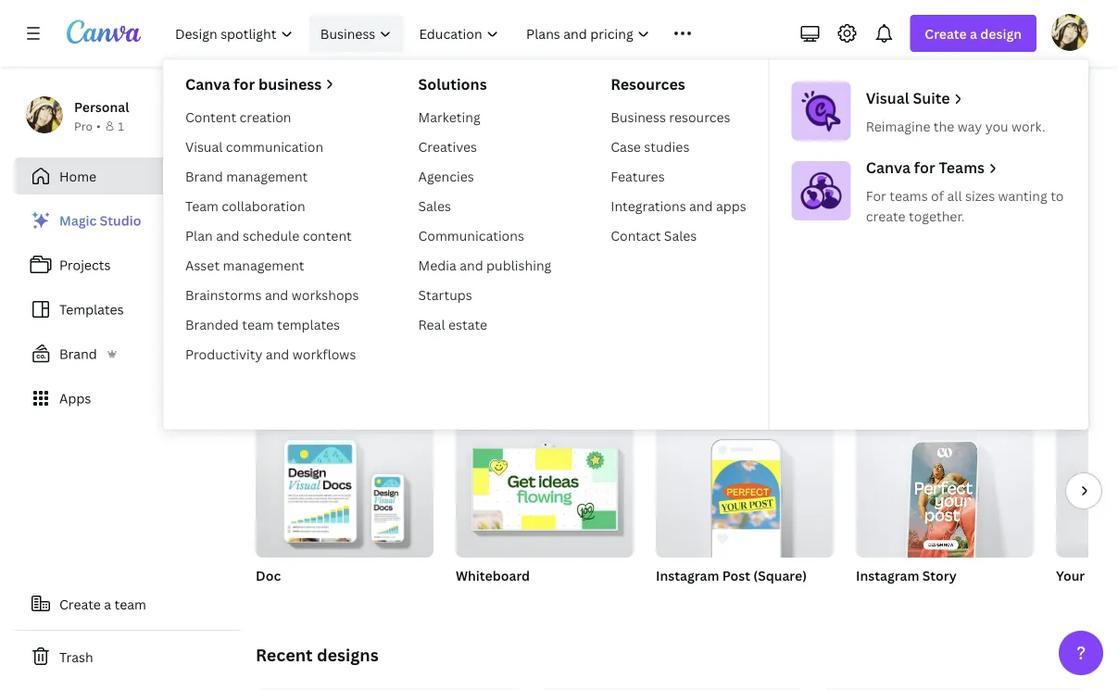 Task type: vqa. For each thing, say whether or not it's contained in the screenshot.
Startups link
yes



Task type: locate. For each thing, give the bounding box(es) containing it.
for up productivity and workflows
[[280, 328, 298, 343]]

teams
[[890, 187, 928, 204]]

sales
[[418, 197, 451, 215], [664, 227, 697, 244]]

management
[[226, 167, 308, 185], [223, 256, 305, 274]]

1 vertical spatial management
[[223, 256, 305, 274]]

canva inside "link"
[[185, 74, 230, 94]]

0 horizontal spatial story
[[923, 567, 957, 584]]

and down the communications
[[460, 256, 483, 274]]

instagram up 1080 × 1920 px button
[[856, 567, 920, 584]]

design
[[981, 25, 1022, 42], [570, 149, 665, 190]]

and down asset management link at the left of page
[[265, 286, 289, 304]]

story inside instagram story 1080 × 1920 px
[[923, 567, 957, 584]]

×
[[687, 591, 692, 606], [887, 591, 892, 606]]

canva up content
[[185, 74, 230, 94]]

px right the 1920
[[924, 591, 937, 606]]

None search field
[[394, 211, 950, 248]]

1 horizontal spatial instagram
[[856, 567, 920, 584]]

integrations and apps
[[611, 197, 747, 215]]

0 horizontal spatial business
[[320, 25, 376, 42]]

1 × from the left
[[687, 591, 692, 606]]

1 vertical spatial sales
[[664, 227, 697, 244]]

create up trash
[[59, 595, 101, 613]]

0 horizontal spatial ×
[[687, 591, 692, 606]]

px
[[726, 591, 738, 606], [924, 591, 937, 606]]

0 vertical spatial sales
[[418, 197, 451, 215]]

apps
[[716, 197, 747, 215]]

1 horizontal spatial a
[[970, 25, 978, 42]]

brand up team
[[185, 167, 223, 185]]

and for workshops
[[265, 286, 289, 304]]

0 horizontal spatial a
[[104, 595, 111, 613]]

asset
[[185, 256, 220, 274]]

create
[[925, 25, 967, 42], [59, 595, 101, 613]]

team
[[185, 197, 219, 215]]

business menu
[[163, 59, 1111, 430]]

px down post
[[726, 591, 738, 606]]

for for for teams of all sizes wanting to create together.
[[866, 187, 887, 204]]

business inside menu
[[611, 108, 666, 126]]

1 vertical spatial brand
[[59, 345, 97, 363]]

2 × from the left
[[887, 591, 892, 606]]

a
[[970, 25, 978, 42], [104, 595, 111, 613]]

for up create
[[866, 187, 887, 204]]

(square)
[[754, 567, 807, 584]]

business resources link
[[604, 102, 754, 132]]

sales down agencies in the left of the page
[[418, 197, 451, 215]]

3 1080 from the left
[[856, 591, 884, 606]]

2 story from the left
[[1088, 567, 1119, 584]]

0 vertical spatial for
[[234, 74, 255, 94]]

1 horizontal spatial canva
[[866, 158, 911, 177]]

2 horizontal spatial you
[[986, 117, 1009, 135]]

design up integrations
[[570, 149, 665, 190]]

create
[[866, 207, 906, 225]]

1080
[[656, 591, 684, 606], [695, 591, 723, 606], [856, 591, 884, 606]]

team up productivity and workflows
[[242, 316, 274, 333]]

and
[[690, 197, 713, 215], [216, 227, 240, 244], [460, 256, 483, 274], [265, 286, 289, 304], [266, 345, 289, 363]]

for inside "link"
[[234, 74, 255, 94]]

will
[[660, 110, 708, 151]]

story
[[923, 567, 957, 584], [1088, 567, 1119, 584]]

list
[[15, 202, 241, 417]]

magic studio
[[59, 212, 141, 229]]

for inside button
[[280, 328, 298, 343]]

solutions
[[418, 74, 487, 94]]

management down plan and schedule content
[[223, 256, 305, 274]]

today?
[[671, 149, 775, 190]]

1 px from the left
[[726, 591, 738, 606]]

whiteboard group
[[456, 417, 634, 608]]

canva for canva for teams
[[866, 158, 911, 177]]

list containing magic studio
[[15, 202, 241, 417]]

0 horizontal spatial you
[[300, 328, 321, 343]]

productivity and workflows link
[[178, 339, 367, 369]]

startups
[[418, 286, 472, 304]]

1 1080 from the left
[[656, 591, 684, 606]]

business up business
[[320, 25, 376, 42]]

1 vertical spatial for
[[280, 328, 298, 343]]

design left stephanie aranda icon
[[981, 25, 1022, 42]]

visual
[[866, 88, 910, 108], [185, 138, 223, 155]]

1 vertical spatial visual
[[185, 138, 223, 155]]

for for teams
[[915, 158, 936, 177]]

group for instagram story
[[856, 417, 1034, 569]]

create for create a design
[[925, 25, 967, 42]]

suite
[[913, 88, 950, 108]]

brand management link
[[178, 161, 367, 191]]

integrations
[[611, 197, 686, 215]]

for up content creation
[[234, 74, 255, 94]]

1 vertical spatial canva
[[866, 158, 911, 177]]

1 vertical spatial business
[[611, 108, 666, 126]]

for
[[234, 74, 255, 94], [915, 158, 936, 177]]

sales down the integrations and apps link
[[664, 227, 697, 244]]

all
[[948, 187, 962, 204]]

0 horizontal spatial team
[[114, 595, 146, 613]]

media and publishing
[[418, 256, 552, 274]]

stephanie aranda image
[[1052, 14, 1089, 51]]

case
[[611, 138, 641, 155]]

real estate
[[418, 316, 488, 333]]

instagram up 1080 × 1080 px button
[[656, 567, 720, 584]]

team collaboration
[[185, 197, 305, 215]]

canva up teams
[[866, 158, 911, 177]]

team up trash link
[[114, 595, 146, 613]]

brand inside list
[[59, 345, 97, 363]]

home
[[59, 167, 96, 185]]

sales inside 'link'
[[418, 197, 451, 215]]

design inside dropdown button
[[981, 25, 1022, 42]]

0 horizontal spatial design
[[570, 149, 665, 190]]

recent
[[256, 644, 313, 666]]

business up case studies
[[611, 108, 666, 126]]

1 horizontal spatial for
[[915, 158, 936, 177]]

0 vertical spatial management
[[226, 167, 308, 185]]

0 vertical spatial business
[[320, 25, 376, 42]]

media and publishing link
[[411, 250, 559, 280]]

1 horizontal spatial sales
[[664, 227, 697, 244]]

2 px from the left
[[924, 591, 937, 606]]

templates link
[[15, 291, 241, 328]]

0 horizontal spatial brand
[[59, 345, 97, 363]]

creation
[[240, 108, 292, 126]]

marketing
[[418, 108, 481, 126]]

1 vertical spatial team
[[114, 595, 146, 613]]

story for your story
[[1088, 567, 1119, 584]]

schedule
[[243, 227, 300, 244]]

0 vertical spatial team
[[242, 316, 274, 333]]

productivity and workflows
[[185, 345, 356, 363]]

for you button
[[278, 261, 323, 358]]

for for business
[[234, 74, 255, 94]]

1 vertical spatial design
[[570, 149, 665, 190]]

brand for brand management
[[185, 167, 223, 185]]

story up 1080 × 1920 px button
[[923, 567, 957, 584]]

agencies link
[[411, 161, 559, 191]]

brand up 'apps' on the left of page
[[59, 345, 97, 363]]

1 horizontal spatial 1080
[[695, 591, 723, 606]]

brand inside business menu
[[185, 167, 223, 185]]

and down for you
[[266, 345, 289, 363]]

communications
[[418, 227, 524, 244]]

1 horizontal spatial visual
[[866, 88, 910, 108]]

startups link
[[411, 280, 559, 310]]

and for apps
[[690, 197, 713, 215]]

business for business
[[320, 25, 376, 42]]

instagram inside instagram post (square) 1080 × 1080 px
[[656, 567, 720, 584]]

team collaboration link
[[178, 191, 367, 221]]

canva for canva for business
[[185, 74, 230, 94]]

branded
[[185, 316, 239, 333]]

2 instagram from the left
[[856, 567, 920, 584]]

whiteboards button
[[473, 261, 542, 358]]

1 horizontal spatial business
[[611, 108, 666, 126]]

brand for brand
[[59, 345, 97, 363]]

0 vertical spatial design
[[981, 25, 1022, 42]]

create up suite
[[925, 25, 967, 42]]

and for publishing
[[460, 256, 483, 274]]

1 vertical spatial create
[[59, 595, 101, 613]]

0 horizontal spatial sales
[[418, 197, 451, 215]]

0 vertical spatial visual
[[866, 88, 910, 108]]

for
[[866, 187, 887, 204], [280, 328, 298, 343]]

teams
[[939, 158, 985, 177]]

canva for teams
[[866, 158, 985, 177]]

a inside dropdown button
[[970, 25, 978, 42]]

0 vertical spatial for
[[866, 187, 887, 204]]

you up workflows
[[300, 328, 321, 343]]

1 horizontal spatial ×
[[887, 591, 892, 606]]

1 vertical spatial for
[[915, 158, 936, 177]]

1 horizontal spatial create
[[925, 25, 967, 42]]

1 horizontal spatial team
[[242, 316, 274, 333]]

px inside instagram post (square) 1080 × 1080 px
[[726, 591, 738, 606]]

way
[[958, 117, 983, 135]]

marketing link
[[411, 102, 559, 132]]

content creation
[[185, 108, 292, 126]]

0 horizontal spatial for
[[280, 328, 298, 343]]

you right way
[[986, 117, 1009, 135]]

0 horizontal spatial 1080
[[656, 591, 684, 606]]

top level navigation element
[[163, 15, 1111, 430], [163, 15, 1111, 430]]

content
[[303, 227, 352, 244]]

instagram for instagram story
[[856, 567, 920, 584]]

1 horizontal spatial brand
[[185, 167, 223, 185]]

case studies link
[[604, 132, 754, 161]]

1 vertical spatial a
[[104, 595, 111, 613]]

0 horizontal spatial create
[[59, 595, 101, 613]]

1 horizontal spatial for
[[866, 187, 887, 204]]

for for for you
[[280, 328, 298, 343]]

0 vertical spatial create
[[925, 25, 967, 42]]

asset management
[[185, 256, 305, 274]]

for teams of all sizes wanting to create together.
[[866, 187, 1064, 225]]

0 vertical spatial a
[[970, 25, 978, 42]]

1 instagram from the left
[[656, 567, 720, 584]]

instagram inside instagram story 1080 × 1920 px
[[856, 567, 920, 584]]

1080 inside instagram story 1080 × 1920 px
[[856, 591, 884, 606]]

for inside for teams of all sizes wanting to create together.
[[866, 187, 887, 204]]

create a design button
[[910, 15, 1037, 52]]

business
[[320, 25, 376, 42], [611, 108, 666, 126]]

you
[[714, 110, 769, 151], [986, 117, 1009, 135], [300, 328, 321, 343]]

studio
[[100, 212, 141, 229]]

visual down content
[[185, 138, 223, 155]]

of
[[931, 187, 944, 204]]

brainstorms and workshops link
[[178, 280, 367, 310]]

0 vertical spatial brand
[[185, 167, 223, 185]]

and left apps
[[690, 197, 713, 215]]

for up of
[[915, 158, 936, 177]]

0 horizontal spatial for
[[234, 74, 255, 94]]

0 horizontal spatial canva
[[185, 74, 230, 94]]

visual up reimagine
[[866, 88, 910, 108]]

create inside create a team button
[[59, 595, 101, 613]]

0 horizontal spatial px
[[726, 591, 738, 606]]

1 horizontal spatial story
[[1088, 567, 1119, 584]]

visual for visual suite
[[866, 88, 910, 108]]

story for instagram story 1080 × 1920 px
[[923, 567, 957, 584]]

1 horizontal spatial you
[[714, 110, 769, 151]]

create for create a team
[[59, 595, 101, 613]]

1 horizontal spatial design
[[981, 25, 1022, 42]]

templates
[[277, 316, 340, 333]]

0 vertical spatial canva
[[185, 74, 230, 94]]

story right your
[[1088, 567, 1119, 584]]

management up 'collaboration'
[[226, 167, 308, 185]]

your story group
[[1056, 424, 1119, 608]]

group
[[256, 417, 434, 558], [456, 417, 634, 558], [656, 417, 834, 558], [856, 417, 1034, 569], [1056, 424, 1119, 558]]

instagram post (square) 1080 × 1080 px
[[656, 567, 807, 606]]

1 story from the left
[[923, 567, 957, 584]]

productivity
[[185, 345, 263, 363]]

0 horizontal spatial instagram
[[656, 567, 720, 584]]

pro
[[74, 118, 93, 133]]

you right will
[[714, 110, 769, 151]]

create inside create a design dropdown button
[[925, 25, 967, 42]]

features
[[611, 167, 665, 185]]

business inside popup button
[[320, 25, 376, 42]]

1 horizontal spatial px
[[924, 591, 937, 606]]

a inside button
[[104, 595, 111, 613]]

and right plan
[[216, 227, 240, 244]]

for you
[[280, 328, 321, 343]]

0 horizontal spatial visual
[[185, 138, 223, 155]]

2 horizontal spatial 1080
[[856, 591, 884, 606]]

2 1080 from the left
[[695, 591, 723, 606]]

communication
[[226, 138, 324, 155]]

contact sales link
[[604, 221, 754, 250]]



Task type: describe. For each thing, give the bounding box(es) containing it.
× inside instagram story 1080 × 1920 px
[[887, 591, 892, 606]]

doc
[[256, 567, 281, 584]]

you inside business menu
[[986, 117, 1009, 135]]

a for design
[[970, 25, 978, 42]]

studies
[[644, 138, 690, 155]]

trash
[[59, 648, 93, 666]]

asset management link
[[178, 250, 367, 280]]

home link
[[15, 158, 241, 195]]

whiteboard
[[456, 567, 530, 584]]

real
[[418, 316, 445, 333]]

case studies
[[611, 138, 690, 155]]

post
[[723, 567, 751, 584]]

create a team
[[59, 595, 146, 613]]

content creation link
[[178, 102, 367, 132]]

brand management
[[185, 167, 308, 185]]

your
[[1056, 567, 1085, 584]]

creatives link
[[411, 132, 559, 161]]

sizes
[[966, 187, 995, 204]]

branded team templates
[[185, 316, 340, 333]]

team inside button
[[114, 595, 146, 613]]

and for schedule
[[216, 227, 240, 244]]

and for workflows
[[266, 345, 289, 363]]

trash link
[[15, 639, 241, 676]]

a for team
[[104, 595, 111, 613]]

business for business resources
[[611, 108, 666, 126]]

brainstorms and workshops
[[185, 286, 359, 304]]

plan and schedule content link
[[178, 221, 367, 250]]

•
[[96, 118, 101, 133]]

projects
[[59, 256, 111, 274]]

instagram post (square) group
[[656, 417, 834, 608]]

resources
[[611, 74, 686, 94]]

canva for business link
[[185, 74, 359, 95]]

visual suite
[[866, 88, 950, 108]]

templates
[[59, 301, 124, 318]]

instagram story 1080 × 1920 px
[[856, 567, 957, 606]]

business button
[[309, 15, 404, 52]]

magic studio link
[[15, 202, 241, 239]]

your story
[[1056, 567, 1119, 584]]

team inside business menu
[[242, 316, 274, 333]]

× inside instagram post (square) 1080 × 1080 px
[[687, 591, 692, 606]]

you inside button
[[300, 328, 321, 343]]

reimagine the way you work.
[[866, 117, 1046, 135]]

visual communication
[[185, 138, 324, 155]]

to
[[1051, 187, 1064, 204]]

creatives
[[418, 138, 477, 155]]

what
[[576, 110, 654, 151]]

group for whiteboard
[[456, 417, 634, 558]]

what will you design today?
[[570, 110, 775, 190]]

1080 × 1920 px button
[[856, 589, 956, 608]]

communications link
[[411, 221, 559, 250]]

reimagine
[[866, 117, 931, 135]]

workflows
[[293, 345, 356, 363]]

create a team button
[[15, 586, 241, 623]]

visual communication link
[[178, 132, 367, 161]]

real estate link
[[411, 310, 559, 339]]

group for instagram post (square)
[[656, 417, 834, 558]]

management for asset management
[[223, 256, 305, 274]]

1080 × 1080 px button
[[656, 589, 757, 608]]

visual for visual communication
[[185, 138, 223, 155]]

management for brand management
[[226, 167, 308, 185]]

publishing
[[487, 256, 552, 274]]

brainstorms
[[185, 286, 262, 304]]

personal
[[74, 98, 129, 115]]

business
[[258, 74, 322, 94]]

whiteboards
[[473, 328, 542, 343]]

apps link
[[15, 380, 241, 417]]

1
[[118, 118, 124, 133]]

workshops
[[292, 286, 359, 304]]

pro •
[[74, 118, 101, 133]]

branded team templates link
[[178, 310, 367, 339]]

content
[[185, 108, 236, 126]]

integrations and apps link
[[604, 191, 754, 221]]

collaboration
[[222, 197, 305, 215]]

apps
[[59, 390, 91, 407]]

contact
[[611, 227, 661, 244]]

instagram story group
[[856, 417, 1034, 608]]

plan and schedule content
[[185, 227, 352, 244]]

design inside "what will you design today?"
[[570, 149, 665, 190]]

features link
[[604, 161, 754, 191]]

sales link
[[411, 191, 559, 221]]

instagram for instagram post (square)
[[656, 567, 720, 584]]

create a design
[[925, 25, 1022, 42]]

wanting
[[999, 187, 1048, 204]]

you inside "what will you design today?"
[[714, 110, 769, 151]]

contact sales
[[611, 227, 697, 244]]

estate
[[448, 316, 488, 333]]

1920
[[895, 591, 922, 606]]

plan
[[185, 227, 213, 244]]

px inside instagram story 1080 × 1920 px
[[924, 591, 937, 606]]

agencies
[[418, 167, 474, 185]]

doc group
[[256, 417, 434, 608]]



